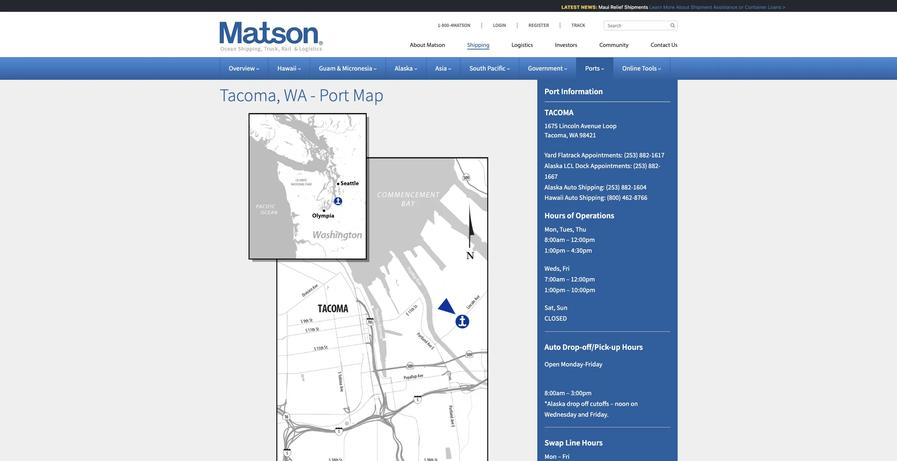 Task type: describe. For each thing, give the bounding box(es) containing it.
asia
[[436, 64, 447, 72]]

tacoma, inside the 1675 lincoln avenue loop tacoma, wa 98421
[[545, 131, 568, 140]]

1 horizontal spatial hours
[[582, 438, 603, 448]]

2 vertical spatial (253)
[[606, 183, 620, 191]]

off/pick-
[[583, 342, 612, 352]]

latest news: maui relief shipments learn more about shipment assistance or container loans >
[[557, 4, 782, 10]]

thu
[[576, 225, 587, 233]]

2 vertical spatial alaska
[[545, 183, 563, 191]]

contact us
[[651, 42, 678, 48]]

search image
[[671, 23, 675, 28]]

government
[[528, 64, 563, 72]]

mon
[[545, 452, 557, 461]]

1-
[[438, 22, 442, 28]]

map
[[353, 84, 384, 106]]

Search search field
[[604, 21, 678, 30]]

8:00am inside 8:00am – 3:00pm *alaska drop off cutoffs – noon on wednesday and friday.
[[545, 389, 565, 397]]

yard
[[545, 151, 557, 159]]

or
[[735, 4, 740, 10]]

avenue
[[581, 122, 602, 130]]

– left '4:30pm'
[[567, 246, 570, 255]]

lincoln
[[559, 122, 580, 130]]

loans
[[764, 4, 777, 10]]

loop
[[603, 122, 617, 130]]

0 vertical spatial shipping:
[[579, 183, 605, 191]]

logistics
[[512, 42, 533, 48]]

shipping link
[[456, 39, 501, 54]]

investors link
[[544, 39, 589, 54]]

2 vertical spatial auto
[[545, 342, 561, 352]]

online tools
[[623, 64, 657, 72]]

1 vertical spatial auto
[[565, 193, 578, 202]]

1667
[[545, 172, 558, 181]]

assistance
[[709, 4, 734, 10]]

12:00pm inside mon, tues, thu 8:00am – 12:00pm 1:00pm – 4:30pm
[[571, 236, 595, 244]]

section containing port information
[[528, 68, 687, 461]]

top menu navigation
[[410, 39, 678, 54]]

overview link
[[229, 64, 259, 72]]

hawaii inside the "yard flatrack appointments: (253) 882-1617 alaska lcl dock appointments: (253) 882- 1667 alaska auto shipping: (253) 882-1604 hawaii auto shipping: (800) 462-8766"
[[545, 193, 564, 202]]

swap line hours
[[545, 438, 603, 448]]

462-
[[623, 193, 635, 202]]

online tools link
[[623, 64, 662, 72]]

operations
[[576, 210, 615, 221]]

10:00pm
[[572, 285, 596, 294]]

monday-
[[561, 360, 586, 369]]

4:30pm
[[572, 246, 592, 255]]

open monday-friday
[[545, 360, 603, 369]]

ports link
[[586, 64, 605, 72]]

contact us link
[[640, 39, 678, 54]]

line
[[566, 438, 581, 448]]

community
[[600, 42, 629, 48]]

blue matson logo with ocean, shipping, truck, rail and logistics written beneath it. image
[[220, 22, 323, 52]]

dock
[[576, 161, 590, 170]]

login
[[493, 22, 506, 28]]

open
[[545, 360, 560, 369]]

fri inside the weds, fri 7:00am – 12:00pm 1:00pm – 10:00pm
[[563, 264, 570, 273]]

– up drop
[[567, 389, 570, 397]]

matson
[[427, 42, 445, 48]]

logistics link
[[501, 39, 544, 54]]

online
[[623, 64, 641, 72]]

0 vertical spatial hawaii
[[278, 64, 297, 72]]

information
[[562, 86, 603, 96]]

0 vertical spatial about
[[672, 4, 686, 10]]

7:00am
[[545, 275, 565, 283]]

0 vertical spatial 882-
[[640, 151, 652, 159]]

learn more about shipment assistance or container loans > link
[[646, 4, 782, 10]]

– right mon
[[558, 452, 562, 461]]

hours of operations
[[545, 210, 615, 221]]

pacific
[[488, 64, 506, 72]]

ports
[[586, 64, 600, 72]]

south
[[470, 64, 486, 72]]

0 vertical spatial auto
[[564, 183, 577, 191]]

friday.
[[590, 410, 609, 419]]

1-800-4matson link
[[438, 22, 482, 28]]

1 vertical spatial (253)
[[634, 161, 648, 170]]

0 vertical spatial hours
[[545, 210, 566, 221]]

port information
[[545, 86, 603, 96]]

0 vertical spatial (253)
[[624, 151, 638, 159]]

more
[[659, 4, 671, 10]]

shipment
[[687, 4, 708, 10]]

learn
[[646, 4, 658, 10]]

tues,
[[560, 225, 575, 233]]

wa inside the 1675 lincoln avenue loop tacoma, wa 98421
[[570, 131, 579, 140]]

0 horizontal spatial port
[[319, 84, 349, 106]]

&
[[337, 64, 341, 72]]

8766
[[635, 193, 648, 202]]

1 vertical spatial alaska
[[545, 161, 563, 170]]

and
[[578, 410, 589, 419]]

off
[[582, 399, 589, 408]]

3:00pm
[[571, 389, 592, 397]]

1 vertical spatial 882-
[[649, 161, 661, 170]]

hawaii link
[[278, 64, 301, 72]]

guam
[[319, 64, 336, 72]]

1 vertical spatial shipping:
[[580, 193, 606, 202]]

south pacific link
[[470, 64, 510, 72]]

government link
[[528, 64, 568, 72]]

8:00am – 3:00pm *alaska drop off cutoffs – noon on wednesday and friday.
[[545, 389, 638, 419]]



Task type: vqa. For each thing, say whether or not it's contained in the screenshot.
'(253)'
yes



Task type: locate. For each thing, give the bounding box(es) containing it.
(253) up 1604
[[634, 161, 648, 170]]

2 vertical spatial 882-
[[622, 183, 634, 191]]

tacoma,
[[220, 84, 280, 106], [545, 131, 568, 140]]

maui
[[595, 4, 605, 10]]

port
[[319, 84, 349, 106], [545, 86, 560, 96]]

12:00pm
[[571, 236, 595, 244], [571, 275, 595, 283]]

latest
[[557, 4, 576, 10]]

882- down 1617
[[649, 161, 661, 170]]

hawaii
[[278, 64, 297, 72], [545, 193, 564, 202]]

lcl
[[564, 161, 574, 170]]

12:00pm up '4:30pm'
[[571, 236, 595, 244]]

hawaii down 1667
[[545, 193, 564, 202]]

2 horizontal spatial hours
[[622, 342, 643, 352]]

None search field
[[604, 21, 678, 30]]

1 12:00pm from the top
[[571, 236, 595, 244]]

1 vertical spatial appointments:
[[591, 161, 632, 170]]

0 horizontal spatial about
[[410, 42, 426, 48]]

8:00am inside mon, tues, thu 8:00am – 12:00pm 1:00pm – 4:30pm
[[545, 236, 565, 244]]

register
[[529, 22, 549, 28]]

wa down lincoln
[[570, 131, 579, 140]]

port right -
[[319, 84, 349, 106]]

alaska down about matson
[[395, 64, 413, 72]]

0 vertical spatial 8:00am
[[545, 236, 565, 244]]

0 vertical spatial wa
[[284, 84, 307, 106]]

1 1:00pm from the top
[[545, 246, 566, 255]]

contact
[[651, 42, 671, 48]]

hours up mon,
[[545, 210, 566, 221]]

98421
[[580, 131, 596, 140]]

2 12:00pm from the top
[[571, 275, 595, 283]]

hours right line
[[582, 438, 603, 448]]

1 vertical spatial 12:00pm
[[571, 275, 595, 283]]

1 vertical spatial tacoma,
[[545, 131, 568, 140]]

0 vertical spatial fri
[[563, 264, 570, 273]]

tacoma
[[545, 107, 574, 118]]

sat,
[[545, 304, 556, 312]]

1 horizontal spatial port
[[545, 86, 560, 96]]

0 horizontal spatial hours
[[545, 210, 566, 221]]

0 vertical spatial alaska
[[395, 64, 413, 72]]

8:00am
[[545, 236, 565, 244], [545, 389, 565, 397]]

1 fri from the top
[[563, 264, 570, 273]]

friday
[[586, 360, 603, 369]]

1 8:00am from the top
[[545, 236, 565, 244]]

auto down lcl
[[564, 183, 577, 191]]

– left 10:00pm on the bottom of the page
[[567, 285, 570, 294]]

appointments: right dock
[[591, 161, 632, 170]]

0 horizontal spatial tacoma,
[[220, 84, 280, 106]]

about matson
[[410, 42, 445, 48]]

0 vertical spatial appointments:
[[582, 151, 623, 159]]

1 vertical spatial about
[[410, 42, 426, 48]]

auto
[[564, 183, 577, 191], [565, 193, 578, 202], [545, 342, 561, 352]]

1 vertical spatial hours
[[622, 342, 643, 352]]

tacoma, down "1675"
[[545, 131, 568, 140]]

2 1:00pm from the top
[[545, 285, 566, 294]]

guam & micronesia link
[[319, 64, 377, 72]]

alaska up 1667
[[545, 161, 563, 170]]

alaska down 1667
[[545, 183, 563, 191]]

tacoma, down the overview link
[[220, 84, 280, 106]]

weds,
[[545, 264, 562, 273]]

1675
[[545, 122, 558, 130]]

register link
[[517, 22, 560, 28]]

auto up of
[[565, 193, 578, 202]]

(253) up (800) at the right of the page
[[606, 183, 620, 191]]

882- up 1604
[[640, 151, 652, 159]]

1:00pm
[[545, 246, 566, 255], [545, 285, 566, 294]]

hours right up
[[622, 342, 643, 352]]

*alaska
[[545, 399, 566, 408]]

port up tacoma
[[545, 86, 560, 96]]

container
[[741, 4, 763, 10]]

1:00pm inside mon, tues, thu 8:00am – 12:00pm 1:00pm – 4:30pm
[[545, 246, 566, 255]]

appointments:
[[582, 151, 623, 159], [591, 161, 632, 170]]

auto up open
[[545, 342, 561, 352]]

1:00pm down 7:00am
[[545, 285, 566, 294]]

1 vertical spatial wa
[[570, 131, 579, 140]]

shipping
[[468, 42, 490, 48]]

2 8:00am from the top
[[545, 389, 565, 397]]

– left noon
[[611, 399, 614, 408]]

sat, sun closed
[[545, 304, 568, 323]]

8:00am up "*alaska"
[[545, 389, 565, 397]]

-
[[311, 84, 316, 106]]

(253)
[[624, 151, 638, 159], [634, 161, 648, 170], [606, 183, 620, 191]]

fri right weds,
[[563, 264, 570, 273]]

1675 lincoln avenue loop tacoma, wa 98421
[[545, 122, 617, 140]]

investors
[[555, 42, 578, 48]]

track
[[572, 22, 586, 28]]

login link
[[482, 22, 517, 28]]

cutoffs
[[590, 399, 609, 408]]

mon,
[[545, 225, 559, 233]]

appointments: up dock
[[582, 151, 623, 159]]

micronesia
[[342, 64, 373, 72]]

12:00pm up 10:00pm on the bottom of the page
[[571, 275, 595, 283]]

hawaii up tacoma, wa - port map
[[278, 64, 297, 72]]

1 horizontal spatial hawaii
[[545, 193, 564, 202]]

4matson
[[451, 22, 471, 28]]

flatrack
[[558, 151, 581, 159]]

mon – fri
[[545, 452, 570, 461]]

1 vertical spatial hawaii
[[545, 193, 564, 202]]

1 horizontal spatial tacoma,
[[545, 131, 568, 140]]

closed
[[545, 314, 567, 323]]

1 horizontal spatial wa
[[570, 131, 579, 140]]

shipping: down dock
[[579, 183, 605, 191]]

– down tues,
[[567, 236, 570, 244]]

shipments
[[620, 4, 644, 10]]

drop-
[[563, 342, 583, 352]]

about right more
[[672, 4, 686, 10]]

hours
[[545, 210, 566, 221], [622, 342, 643, 352], [582, 438, 603, 448]]

– right 7:00am
[[567, 275, 570, 283]]

12:00pm inside the weds, fri 7:00am – 12:00pm 1:00pm – 10:00pm
[[571, 275, 595, 283]]

1 vertical spatial fri
[[563, 452, 570, 461]]

882-
[[640, 151, 652, 159], [649, 161, 661, 170], [622, 183, 634, 191]]

wednesday
[[545, 410, 577, 419]]

tacoma, wa - port map
[[220, 84, 384, 106]]

0 horizontal spatial hawaii
[[278, 64, 297, 72]]

1 vertical spatial 8:00am
[[545, 389, 565, 397]]

1 vertical spatial 1:00pm
[[545, 285, 566, 294]]

swap
[[545, 438, 564, 448]]

2 vertical spatial hours
[[582, 438, 603, 448]]

about matson link
[[410, 39, 456, 54]]

guam & micronesia
[[319, 64, 373, 72]]

1:00pm inside the weds, fri 7:00am – 12:00pm 1:00pm – 10:00pm
[[545, 285, 566, 294]]

wa left -
[[284, 84, 307, 106]]

wa
[[284, 84, 307, 106], [570, 131, 579, 140]]

(253) left 1617
[[624, 151, 638, 159]]

fri
[[563, 264, 570, 273], [563, 452, 570, 461]]

tools
[[642, 64, 657, 72]]

section
[[528, 68, 687, 461]]

drop
[[567, 399, 580, 408]]

news:
[[577, 4, 593, 10]]

about left matson
[[410, 42, 426, 48]]

0 vertical spatial 1:00pm
[[545, 246, 566, 255]]

1-800-4matson
[[438, 22, 471, 28]]

0 horizontal spatial wa
[[284, 84, 307, 106]]

1617
[[652, 151, 665, 159]]

yard flatrack appointments: (253) 882-1617 alaska lcl dock appointments: (253) 882- 1667 alaska auto shipping: (253) 882-1604 hawaii auto shipping: (800) 462-8766
[[545, 151, 665, 202]]

alaska link
[[395, 64, 418, 72]]

fri down line
[[563, 452, 570, 461]]

8:00am down mon,
[[545, 236, 565, 244]]

overview
[[229, 64, 255, 72]]

on
[[631, 399, 638, 408]]

south pacific
[[470, 64, 506, 72]]

0 vertical spatial tacoma,
[[220, 84, 280, 106]]

shipping: up "operations" in the top of the page
[[580, 193, 606, 202]]

(800)
[[607, 193, 621, 202]]

2 fri from the top
[[563, 452, 570, 461]]

0 vertical spatial 12:00pm
[[571, 236, 595, 244]]

800-
[[442, 22, 451, 28]]

882- up 462-
[[622, 183, 634, 191]]

sun
[[557, 304, 568, 312]]

1 horizontal spatial about
[[672, 4, 686, 10]]

1:00pm up weds,
[[545, 246, 566, 255]]

about inside top menu navigation
[[410, 42, 426, 48]]

1604
[[634, 183, 647, 191]]



